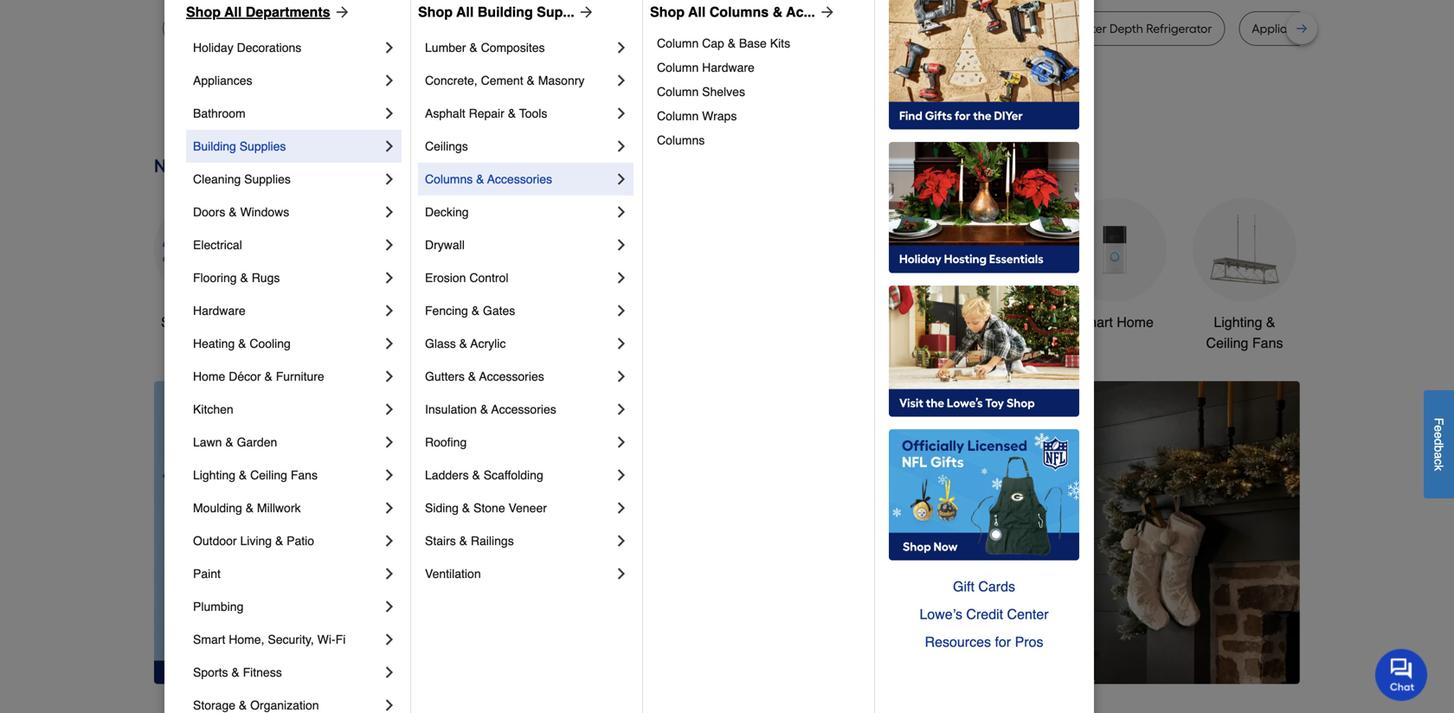 Task type: describe. For each thing, give the bounding box(es) containing it.
doors & windows link
[[193, 196, 381, 229]]

1 vertical spatial ceiling
[[250, 468, 287, 482]]

pros
[[1015, 634, 1044, 650]]

1 e from the top
[[1432, 425, 1446, 432]]

décor
[[229, 370, 261, 383]]

chevron right image for hardware
[[381, 302, 398, 319]]

home décor & furniture link
[[193, 360, 381, 393]]

shop all columns & ac... link
[[650, 2, 836, 23]]

1 horizontal spatial fans
[[1253, 335, 1283, 351]]

plumbing link
[[193, 590, 381, 623]]

ceilings
[[425, 139, 468, 153]]

0 horizontal spatial hardware
[[193, 304, 246, 318]]

all for building
[[456, 4, 474, 20]]

resources for pros link
[[889, 628, 1080, 656]]

1 vertical spatial lighting & ceiling fans link
[[193, 459, 381, 492]]

ventilation
[[425, 567, 481, 581]]

millwork
[[257, 501, 301, 515]]

outdoor tools & equipment
[[806, 314, 905, 351]]

appliance package
[[1252, 21, 1359, 36]]

veneer
[[509, 501, 547, 515]]

lawn & garden
[[193, 435, 277, 449]]

0 horizontal spatial fans
[[291, 468, 318, 482]]

chevron right image for columns & accessories
[[613, 171, 630, 188]]

chevron right image for concrete, cement & masonry
[[613, 72, 630, 89]]

chevron right image for lawn & garden
[[381, 434, 398, 451]]

outdoor for outdoor living & patio
[[193, 534, 237, 548]]

drywall
[[425, 238, 465, 252]]

gutters & accessories
[[425, 370, 544, 383]]

departments
[[246, 4, 330, 20]]

erosion control
[[425, 271, 509, 285]]

building supplies
[[193, 139, 286, 153]]

chevron right image for ladders & scaffolding
[[613, 467, 630, 484]]

1 vertical spatial bathroom
[[955, 314, 1015, 330]]

chevron right image for ceilings
[[613, 138, 630, 155]]

k
[[1432, 465, 1446, 471]]

kits
[[770, 36, 790, 50]]

chevron right image for cleaning supplies
[[381, 171, 398, 188]]

sup...
[[537, 4, 575, 20]]

column for column hardware
[[657, 61, 699, 74]]

resources
[[925, 634, 991, 650]]

fencing
[[425, 304, 468, 318]]

shop for shop all building sup...
[[418, 4, 453, 20]]

sports & fitness link
[[193, 656, 381, 689]]

furniture
[[276, 370, 324, 383]]

lawn
[[193, 435, 222, 449]]

roofing link
[[425, 426, 613, 459]]

new deals every day during 25 days of deals image
[[154, 151, 1300, 181]]

hardware link
[[193, 294, 381, 327]]

ventilation link
[[425, 558, 613, 590]]

chevron right image for sports & fitness
[[381, 664, 398, 681]]

ge for ge profile refrigerator
[[406, 21, 422, 36]]

arrow left image
[[476, 533, 493, 550]]

deals
[[216, 314, 251, 330]]

chevron right image for smart home, security, wi-fi
[[381, 631, 398, 648]]

f
[[1432, 418, 1446, 425]]

fencing & gates link
[[425, 294, 613, 327]]

chevron right image for lumber & composites
[[613, 39, 630, 56]]

dishwasher
[[958, 21, 1022, 36]]

all for columns
[[688, 4, 706, 20]]

rugs
[[252, 271, 280, 285]]

outdoor tools & equipment link
[[803, 198, 907, 354]]

wraps
[[702, 109, 737, 123]]

gift cards
[[953, 579, 1015, 595]]

chevron right image for appliances
[[381, 72, 398, 89]]

tools inside outdoor tools & equipment
[[860, 314, 892, 330]]

smart for smart home, security, wi-fi
[[193, 633, 225, 647]]

columns & accessories link
[[425, 163, 613, 196]]

cleaning supplies link
[[193, 163, 381, 196]]

chevron right image for paint
[[381, 565, 398, 583]]

appliances link
[[193, 64, 381, 97]]

fencing & gates
[[425, 304, 515, 318]]

cards
[[979, 579, 1015, 595]]

siding & stone veneer
[[425, 501, 547, 515]]

smart home link
[[1063, 198, 1167, 333]]

chevron right image for building supplies
[[381, 138, 398, 155]]

door
[[608, 21, 635, 36]]

supplies for building supplies
[[240, 139, 286, 153]]

insulation & accessories
[[425, 403, 556, 416]]

kitchen link
[[193, 393, 381, 426]]

storage
[[193, 699, 235, 712]]

shop all deals link
[[154, 198, 258, 333]]

control
[[470, 271, 509, 285]]

column shelves link
[[657, 80, 862, 104]]

package
[[1311, 21, 1359, 36]]

column shelves
[[657, 85, 745, 99]]

french door refrigerator
[[568, 21, 703, 36]]

lowe's wishes you and your family a happy hanukkah. image
[[154, 91, 1300, 134]]

cap
[[702, 36, 724, 50]]

lowe's credit center
[[920, 606, 1049, 622]]

chevron right image for holiday decorations
[[381, 39, 398, 56]]

chevron right image for doors & windows
[[381, 203, 398, 221]]

1 vertical spatial home
[[193, 370, 225, 383]]

chevron right image for decking
[[613, 203, 630, 221]]

all for deals
[[197, 314, 212, 330]]

sports
[[193, 666, 228, 680]]

smart for smart home
[[1076, 314, 1113, 330]]

lawn & garden link
[[193, 426, 381, 459]]

accessories for gutters & accessories
[[479, 370, 544, 383]]

roofing
[[425, 435, 467, 449]]

shop these last-minute gifts. $99 or less. quantities are limited and won't last. image
[[154, 381, 434, 684]]

0 horizontal spatial bathroom link
[[193, 97, 381, 130]]

profile for ge profile refrigerator
[[425, 21, 459, 36]]

base
[[739, 36, 767, 50]]

2 horizontal spatial arrow right image
[[1268, 533, 1286, 550]]

decking link
[[425, 196, 613, 229]]

lumber
[[425, 41, 466, 55]]

b
[[1432, 445, 1446, 452]]

chevron right image for outdoor living & patio
[[381, 532, 398, 550]]

stone
[[474, 501, 505, 515]]

moulding & millwork link
[[193, 492, 381, 525]]

stairs
[[425, 534, 456, 548]]

chevron right image for drywall
[[613, 236, 630, 254]]

decorations for christmas
[[559, 335, 633, 351]]

glass
[[425, 337, 456, 351]]

appliance
[[1252, 21, 1308, 36]]

center
[[1007, 606, 1049, 622]]

accessories for columns & accessories
[[487, 172, 552, 186]]

shop all departments link
[[186, 2, 351, 23]]

heating & cooling
[[193, 337, 291, 351]]

christmas decorations
[[559, 314, 633, 351]]

fi
[[336, 633, 346, 647]]

living
[[240, 534, 272, 548]]

electrical
[[193, 238, 242, 252]]

shop all building sup...
[[418, 4, 575, 20]]

depth
[[1110, 21, 1144, 36]]



Task type: locate. For each thing, give the bounding box(es) containing it.
building up composites
[[478, 4, 533, 20]]

arrow right image for shop all departments
[[330, 3, 351, 21]]

home décor & furniture
[[193, 370, 324, 383]]

shop
[[186, 4, 221, 20], [418, 4, 453, 20], [650, 4, 685, 20]]

profile
[[425, 21, 459, 36], [885, 21, 919, 36]]

chevron right image for insulation & accessories
[[613, 401, 630, 418]]

siding & stone veneer link
[[425, 492, 613, 525]]

chevron right image for electrical
[[381, 236, 398, 254]]

composites
[[481, 41, 545, 55]]

0 horizontal spatial decorations
[[237, 41, 302, 55]]

1 shop from the left
[[186, 4, 221, 20]]

accessories for insulation & accessories
[[491, 403, 556, 416]]

stairs & railings link
[[425, 525, 613, 558]]

1 vertical spatial hardware
[[193, 304, 246, 318]]

french
[[568, 21, 605, 36]]

shop for shop all departments
[[186, 4, 221, 20]]

refrigerator up cap
[[637, 21, 703, 36]]

1 horizontal spatial lighting
[[1214, 314, 1263, 330]]

holiday hosting essentials. image
[[889, 142, 1080, 274]]

1 vertical spatial lighting & ceiling fans
[[193, 468, 318, 482]]

bathroom link
[[193, 97, 381, 130], [933, 198, 1037, 333]]

electrical link
[[193, 229, 381, 261]]

decorations for holiday
[[237, 41, 302, 55]]

all up heating
[[197, 314, 212, 330]]

1 horizontal spatial smart
[[1076, 314, 1113, 330]]

2 horizontal spatial shop
[[650, 4, 685, 20]]

& inside 'link'
[[246, 501, 254, 515]]

doors
[[193, 205, 225, 219]]

1 horizontal spatial lighting & ceiling fans link
[[1193, 198, 1297, 354]]

2 shop from the left
[[418, 4, 453, 20]]

all up ge profile refrigerator
[[456, 4, 474, 20]]

chevron right image for stairs & railings
[[613, 532, 630, 550]]

storage & organization
[[193, 699, 319, 712]]

columns for columns
[[657, 133, 705, 147]]

ladders
[[425, 468, 469, 482]]

1 vertical spatial columns
[[657, 133, 705, 147]]

1 horizontal spatial bathroom
[[955, 314, 1015, 330]]

glass & acrylic
[[425, 337, 506, 351]]

holiday decorations
[[193, 41, 302, 55]]

counter
[[1062, 21, 1107, 36]]

1 vertical spatial smart
[[193, 633, 225, 647]]

2 vertical spatial columns
[[425, 172, 473, 186]]

chevron right image for gutters & accessories
[[613, 368, 630, 385]]

shelves
[[702, 85, 745, 99]]

3 shop from the left
[[650, 4, 685, 20]]

chevron right image for moulding & millwork
[[381, 499, 398, 517]]

accessories up "decking" link
[[487, 172, 552, 186]]

chevron right image for bathroom
[[381, 105, 398, 122]]

supplies up windows
[[244, 172, 291, 186]]

1 ge from the left
[[406, 21, 422, 36]]

1 horizontal spatial ceiling
[[1206, 335, 1249, 351]]

1 horizontal spatial tools
[[519, 106, 547, 120]]

column wraps
[[657, 109, 737, 123]]

supplies for cleaning supplies
[[244, 172, 291, 186]]

arrow right image inside shop all columns & ac... link
[[815, 3, 836, 21]]

tools up ceilings link on the top left of page
[[519, 106, 547, 120]]

ge for ge profile
[[865, 21, 882, 36]]

0 vertical spatial lighting & ceiling fans
[[1206, 314, 1283, 351]]

smart inside smart home link
[[1076, 314, 1113, 330]]

1 vertical spatial lighting
[[193, 468, 236, 482]]

chevron right image for asphalt repair & tools
[[613, 105, 630, 122]]

tools up equipment
[[860, 314, 892, 330]]

refrigerator for ge profile refrigerator
[[462, 21, 528, 36]]

patio
[[287, 534, 314, 548]]

fans
[[1253, 335, 1283, 351], [291, 468, 318, 482]]

2 e from the top
[[1432, 432, 1446, 439]]

column cap & base kits
[[657, 36, 790, 50]]

chevron right image for heating & cooling
[[381, 335, 398, 352]]

appliances
[[193, 74, 252, 87]]

lumber & composites
[[425, 41, 545, 55]]

concrete,
[[425, 74, 478, 87]]

0 horizontal spatial lighting & ceiling fans
[[193, 468, 318, 482]]

chevron right image
[[381, 72, 398, 89], [613, 72, 630, 89], [381, 105, 398, 122], [613, 105, 630, 122], [381, 171, 398, 188], [613, 171, 630, 188], [613, 203, 630, 221], [613, 269, 630, 287], [381, 302, 398, 319], [613, 335, 630, 352], [381, 368, 398, 385], [381, 434, 398, 451], [613, 467, 630, 484], [381, 499, 398, 517], [381, 532, 398, 550], [613, 565, 630, 583], [381, 631, 398, 648]]

1 horizontal spatial bathroom link
[[933, 198, 1037, 333]]

0 horizontal spatial tools
[[450, 314, 482, 330]]

column inside column hardware link
[[657, 61, 699, 74]]

arrow right image
[[575, 3, 595, 21]]

0 vertical spatial home
[[1117, 314, 1154, 330]]

1 vertical spatial supplies
[[244, 172, 291, 186]]

concrete, cement & masonry
[[425, 74, 585, 87]]

0 vertical spatial hardware
[[702, 61, 755, 74]]

refrigerator down shop all building sup...
[[462, 21, 528, 36]]

& inside outdoor tools & equipment
[[896, 314, 905, 330]]

outdoor down "moulding"
[[193, 534, 237, 548]]

1 horizontal spatial arrow right image
[[815, 3, 836, 21]]

0 vertical spatial accessories
[[487, 172, 552, 186]]

f e e d b a c k
[[1432, 418, 1446, 471]]

refrigerator for counter depth refrigerator
[[1146, 21, 1212, 36]]

0 vertical spatial bathroom link
[[193, 97, 381, 130]]

all for departments
[[224, 4, 242, 20]]

profile for ge profile
[[885, 21, 919, 36]]

0 horizontal spatial ge
[[406, 21, 422, 36]]

0 vertical spatial outdoor
[[806, 314, 856, 330]]

e up d
[[1432, 425, 1446, 432]]

3 column from the top
[[657, 85, 699, 99]]

ge
[[406, 21, 422, 36], [865, 21, 882, 36]]

heating
[[193, 337, 235, 351]]

paint link
[[193, 558, 381, 590]]

moulding & millwork
[[193, 501, 301, 515]]

0 vertical spatial supplies
[[240, 139, 286, 153]]

1 vertical spatial building
[[193, 139, 236, 153]]

supplies up cleaning supplies
[[240, 139, 286, 153]]

column up column wraps
[[657, 85, 699, 99]]

christmas decorations link
[[544, 198, 648, 354]]

hardware down column cap & base kits
[[702, 61, 755, 74]]

0 horizontal spatial outdoor
[[193, 534, 237, 548]]

chevron right image for storage & organization
[[381, 697, 398, 713]]

decorations down shop all departments link
[[237, 41, 302, 55]]

1 vertical spatial accessories
[[479, 370, 544, 383]]

1 column from the top
[[657, 36, 699, 50]]

column left cap
[[657, 36, 699, 50]]

1 horizontal spatial lighting & ceiling fans
[[1206, 314, 1283, 351]]

d
[[1432, 439, 1446, 445]]

chevron right image for roofing
[[613, 434, 630, 451]]

equipment
[[822, 335, 888, 351]]

doors & windows
[[193, 205, 289, 219]]

0 horizontal spatial refrigerator
[[462, 21, 528, 36]]

0 horizontal spatial smart
[[193, 633, 225, 647]]

1 horizontal spatial columns
[[657, 133, 705, 147]]

1 horizontal spatial outdoor
[[806, 314, 856, 330]]

chevron right image for lighting & ceiling fans
[[381, 467, 398, 484]]

column for column wraps
[[657, 109, 699, 123]]

lumber & composites link
[[425, 31, 613, 64]]

2 vertical spatial accessories
[[491, 403, 556, 416]]

resources for pros
[[925, 634, 1044, 650]]

columns up decking on the top left
[[425, 172, 473, 186]]

accessories down glass & acrylic link
[[479, 370, 544, 383]]

column for column cap & base kits
[[657, 36, 699, 50]]

a
[[1432, 452, 1446, 459]]

0 vertical spatial columns
[[710, 4, 769, 20]]

counter depth refrigerator
[[1062, 21, 1212, 36]]

1 vertical spatial fans
[[291, 468, 318, 482]]

sports & fitness
[[193, 666, 282, 680]]

0 horizontal spatial ceiling
[[250, 468, 287, 482]]

1 vertical spatial decorations
[[559, 335, 633, 351]]

officially licensed n f l gifts. shop now. image
[[889, 429, 1080, 561]]

lowe's credit center link
[[889, 601, 1080, 628]]

smart inside smart home, security, wi-fi 'link'
[[193, 633, 225, 647]]

find gifts for the diyer. image
[[889, 0, 1080, 130]]

1 profile from the left
[[425, 21, 459, 36]]

all up holiday decorations in the left top of the page
[[224, 4, 242, 20]]

1 vertical spatial bathroom link
[[933, 198, 1037, 333]]

2 horizontal spatial refrigerator
[[1146, 21, 1212, 36]]

arrow right image inside shop all departments link
[[330, 3, 351, 21]]

2 column from the top
[[657, 61, 699, 74]]

0 vertical spatial smart
[[1076, 314, 1113, 330]]

0 vertical spatial ceiling
[[1206, 335, 1249, 351]]

0 horizontal spatial lighting
[[193, 468, 236, 482]]

scroll to item #2 image
[[834, 653, 876, 660]]

columns for columns & accessories
[[425, 172, 473, 186]]

0 horizontal spatial columns
[[425, 172, 473, 186]]

0 horizontal spatial bathroom
[[193, 106, 246, 120]]

c
[[1432, 459, 1446, 465]]

0 vertical spatial lighting
[[1214, 314, 1263, 330]]

hardware down flooring
[[193, 304, 246, 318]]

building
[[478, 4, 533, 20], [193, 139, 236, 153]]

fitness
[[243, 666, 282, 680]]

chevron right image for siding & stone veneer
[[613, 499, 630, 517]]

column for column shelves
[[657, 85, 699, 99]]

chevron right image for fencing & gates
[[613, 302, 630, 319]]

3 refrigerator from the left
[[1146, 21, 1212, 36]]

chevron right image for glass & acrylic
[[613, 335, 630, 352]]

0 vertical spatial building
[[478, 4, 533, 20]]

chevron right image for plumbing
[[381, 598, 398, 616]]

1 horizontal spatial profile
[[885, 21, 919, 36]]

2 horizontal spatial columns
[[710, 4, 769, 20]]

50 percent off all artificial christmas trees, holiday lights and more. image
[[461, 381, 1300, 684]]

column down column shelves
[[657, 109, 699, 123]]

supplies
[[240, 139, 286, 153], [244, 172, 291, 186]]

1 vertical spatial outdoor
[[193, 534, 237, 548]]

0 vertical spatial lighting & ceiling fans link
[[1193, 198, 1297, 354]]

0 horizontal spatial arrow right image
[[330, 3, 351, 21]]

cooling
[[250, 337, 291, 351]]

column cap & base kits link
[[657, 31, 862, 55]]

ladders & scaffolding link
[[425, 459, 613, 492]]

2 horizontal spatial tools
[[860, 314, 892, 330]]

chevron right image for home décor & furniture
[[381, 368, 398, 385]]

storage & organization link
[[193, 689, 381, 713]]

chevron right image for flooring & rugs
[[381, 269, 398, 287]]

outdoor for outdoor tools & equipment
[[806, 314, 856, 330]]

gutters & accessories link
[[425, 360, 613, 393]]

plumbing
[[193, 600, 244, 614]]

outdoor up equipment
[[806, 314, 856, 330]]

0 vertical spatial fans
[[1253, 335, 1283, 351]]

column wraps link
[[657, 104, 862, 128]]

insulation & accessories link
[[425, 393, 613, 426]]

bathroom
[[193, 106, 246, 120], [955, 314, 1015, 330]]

2 ge from the left
[[865, 21, 882, 36]]

0 horizontal spatial home
[[193, 370, 225, 383]]

chevron right image
[[381, 39, 398, 56], [613, 39, 630, 56], [381, 138, 398, 155], [613, 138, 630, 155], [381, 203, 398, 221], [381, 236, 398, 254], [613, 236, 630, 254], [381, 269, 398, 287], [613, 302, 630, 319], [381, 335, 398, 352], [613, 368, 630, 385], [381, 401, 398, 418], [613, 401, 630, 418], [613, 434, 630, 451], [381, 467, 398, 484], [613, 499, 630, 517], [613, 532, 630, 550], [381, 565, 398, 583], [381, 598, 398, 616], [381, 664, 398, 681], [381, 697, 398, 713]]

0 horizontal spatial profile
[[425, 21, 459, 36]]

building up cleaning at the top
[[193, 139, 236, 153]]

heating & cooling link
[[193, 327, 381, 360]]

column inside column shelves link
[[657, 85, 699, 99]]

moulding
[[193, 501, 242, 515]]

chevron right image for ventilation
[[613, 565, 630, 583]]

0 horizontal spatial building
[[193, 139, 236, 153]]

tools up the glass & acrylic
[[450, 314, 482, 330]]

glass & acrylic link
[[425, 327, 613, 360]]

0 horizontal spatial shop
[[186, 4, 221, 20]]

windows
[[240, 205, 289, 219]]

decorations down christmas
[[559, 335, 633, 351]]

holiday decorations link
[[193, 31, 381, 64]]

0 vertical spatial bathroom
[[193, 106, 246, 120]]

chat invite button image
[[1376, 648, 1428, 701]]

2 refrigerator from the left
[[637, 21, 703, 36]]

accessories down gutters & accessories link
[[491, 403, 556, 416]]

1 horizontal spatial home
[[1117, 314, 1154, 330]]

all up cap
[[688, 4, 706, 20]]

ladders & scaffolding
[[425, 468, 543, 482]]

1 horizontal spatial hardware
[[702, 61, 755, 74]]

shop for shop all columns & ac...
[[650, 4, 685, 20]]

chevron right image for kitchen
[[381, 401, 398, 418]]

e up b
[[1432, 432, 1446, 439]]

1 horizontal spatial refrigerator
[[637, 21, 703, 36]]

outdoor
[[806, 314, 856, 330], [193, 534, 237, 548]]

columns down column wraps
[[657, 133, 705, 147]]

arrow right image
[[330, 3, 351, 21], [815, 3, 836, 21], [1268, 533, 1286, 550]]

outdoor inside outdoor tools & equipment
[[806, 314, 856, 330]]

0 horizontal spatial lighting & ceiling fans link
[[193, 459, 381, 492]]

1 horizontal spatial shop
[[418, 4, 453, 20]]

smart
[[1076, 314, 1113, 330], [193, 633, 225, 647]]

refrigerator right depth
[[1146, 21, 1212, 36]]

all
[[224, 4, 242, 20], [456, 4, 474, 20], [688, 4, 706, 20], [197, 314, 212, 330]]

drywall link
[[425, 229, 613, 261]]

tools link
[[414, 198, 518, 333]]

2 profile from the left
[[885, 21, 919, 36]]

refrigerator for french door refrigerator
[[637, 21, 703, 36]]

columns & accessories
[[425, 172, 552, 186]]

decking
[[425, 205, 469, 219]]

garden
[[237, 435, 277, 449]]

siding
[[425, 501, 459, 515]]

column inside column cap & base kits link
[[657, 36, 699, 50]]

1 horizontal spatial ge
[[865, 21, 882, 36]]

column inside column wraps link
[[657, 109, 699, 123]]

1 horizontal spatial decorations
[[559, 335, 633, 351]]

1 horizontal spatial building
[[478, 4, 533, 20]]

smart home, security, wi-fi link
[[193, 623, 381, 656]]

visit the lowe's toy shop. image
[[889, 286, 1080, 417]]

shop up ge profile refrigerator
[[418, 4, 453, 20]]

0 vertical spatial decorations
[[237, 41, 302, 55]]

4 column from the top
[[657, 109, 699, 123]]

1 refrigerator from the left
[[462, 21, 528, 36]]

shop up french door refrigerator
[[650, 4, 685, 20]]

cement
[[481, 74, 523, 87]]

columns up base
[[710, 4, 769, 20]]

chevron right image for erosion control
[[613, 269, 630, 287]]

gift cards link
[[889, 573, 1080, 601]]

ac...
[[786, 4, 815, 20]]

column up column shelves
[[657, 61, 699, 74]]

ge profile
[[865, 21, 919, 36]]

shop all building sup... link
[[418, 2, 595, 23]]

shop up holiday at the top left of page
[[186, 4, 221, 20]]

arrow right image for shop all columns & ac...
[[815, 3, 836, 21]]

smart home
[[1076, 314, 1154, 330]]



Task type: vqa. For each thing, say whether or not it's contained in the screenshot.
brushed nickel IMAGE
no



